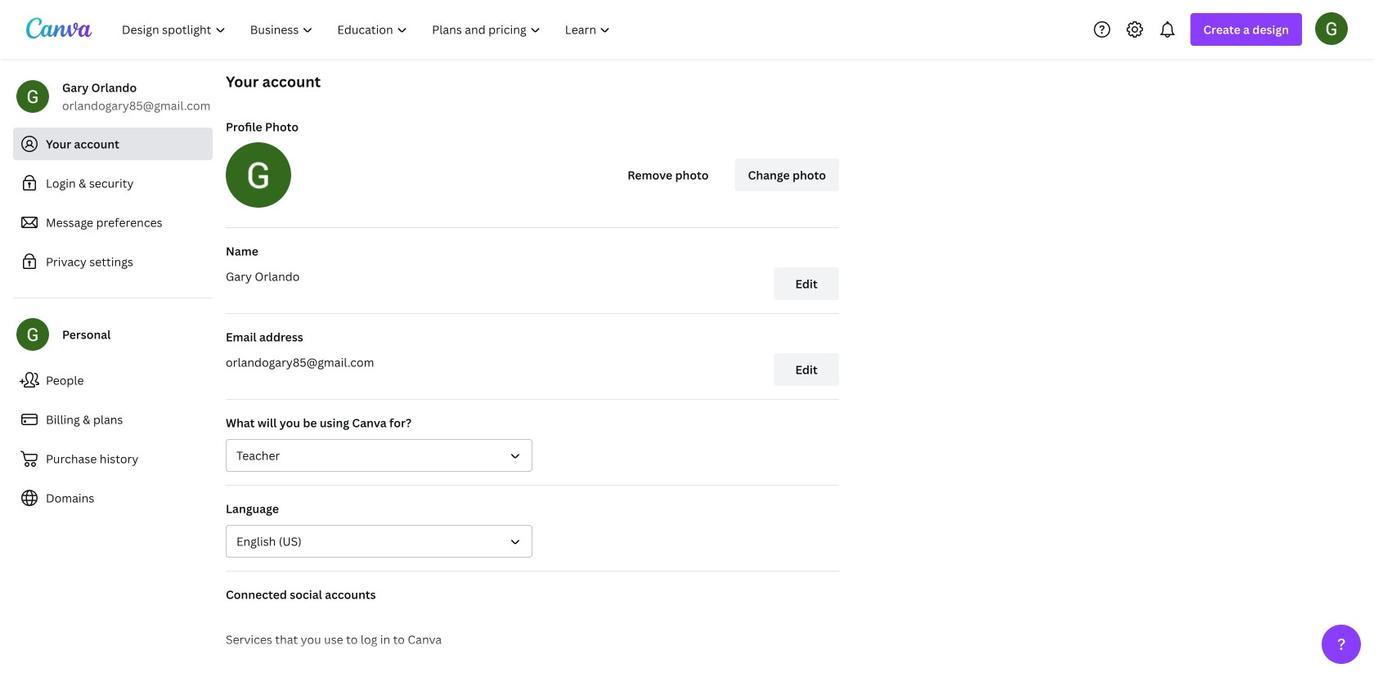Task type: locate. For each thing, give the bounding box(es) containing it.
Language: English (US) button
[[226, 525, 533, 558]]

None button
[[226, 439, 533, 472]]



Task type: describe. For each thing, give the bounding box(es) containing it.
gary orlando image
[[1316, 12, 1348, 45]]

top level navigation element
[[111, 13, 625, 46]]



Task type: vqa. For each thing, say whether or not it's contained in the screenshot.
Jacob Simon image
no



